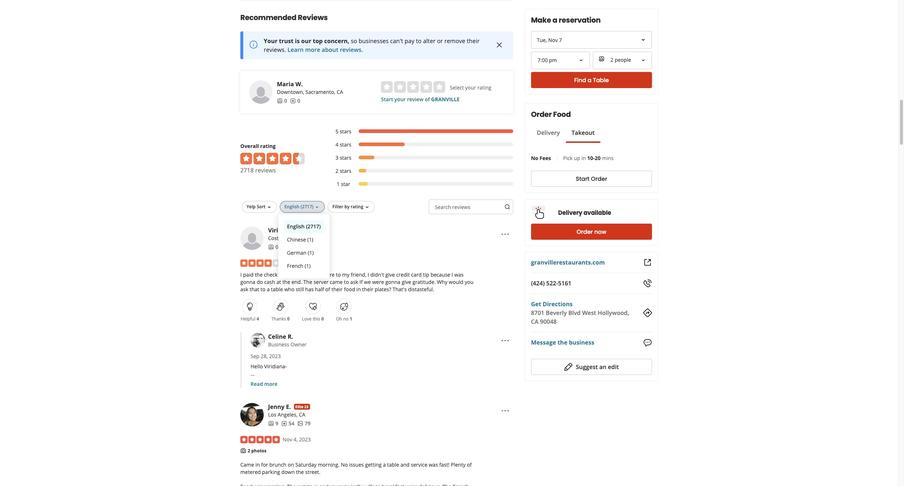 Task type: locate. For each thing, give the bounding box(es) containing it.
0 horizontal spatial reviews
[[255, 166, 276, 174]]

order down 20
[[591, 175, 608, 183]]

(0 reactions) element for love this 0
[[322, 316, 324, 322]]

ask left the "that"
[[241, 286, 249, 293]]

0 vertical spatial menu image
[[501, 336, 510, 345]]

0 vertical spatial order
[[531, 109, 552, 120]]

1 for 1 star
[[337, 180, 340, 187]]

3 16 chevron down v2 image from the left
[[364, 204, 370, 210]]

2 vertical spatial your
[[316, 378, 327, 384]]

1 horizontal spatial 1
[[337, 180, 340, 187]]

english
[[285, 204, 300, 210], [287, 223, 305, 230]]

english (2717) inside button
[[287, 223, 321, 230]]

0 vertical spatial rating
[[478, 84, 492, 91]]

stars for 4 stars
[[340, 141, 352, 148]]

reviews down 4.5 star rating image
[[255, 166, 276, 174]]

more
[[305, 46, 320, 54], [264, 380, 278, 387]]

16 friends v2 image
[[277, 98, 283, 104], [268, 244, 274, 250], [268, 421, 274, 426]]

delivery
[[537, 129, 560, 137], [559, 209, 583, 217]]

their down we
[[362, 286, 374, 293]]

table inside came in for brunch on saturday morning. no issues getting a table and service was fast! plenty of metered parking down the street.
[[387, 461, 399, 468]]

hollywood,
[[598, 309, 630, 317]]

8701
[[531, 309, 545, 317]]

info alert
[[241, 31, 514, 59]]

table
[[271, 286, 283, 293], [387, 461, 399, 468]]

no left "issues"
[[341, 461, 348, 468]]

read
[[251, 380, 263, 387]]

0 vertical spatial reviews element
[[290, 97, 301, 104]]

16 friends v2 image for maria
[[277, 98, 283, 104]]

0 horizontal spatial their
[[332, 286, 343, 293]]

be down hollywood at the bottom
[[403, 385, 409, 392]]

0 vertical spatial was
[[455, 271, 464, 278]]

up
[[574, 155, 581, 162]]

1 horizontal spatial about
[[322, 46, 339, 54]]

1 vertical spatial about
[[301, 378, 315, 384]]

1 we from the left
[[251, 378, 258, 384]]

1 horizontal spatial will
[[442, 378, 450, 384]]

friends element
[[277, 97, 287, 104], [268, 243, 279, 251], [268, 420, 279, 427]]

1 horizontal spatial of
[[425, 96, 430, 103]]

is
[[295, 37, 300, 45], [311, 385, 314, 392]]

2 vertical spatial of
[[467, 461, 472, 468]]

90048
[[541, 318, 557, 326]]

morning.
[[318, 461, 340, 468]]

16 review v2 image for maria w.
[[290, 98, 296, 104]]

1 stars from the top
[[340, 128, 352, 135]]

start for start order
[[576, 175, 590, 183]]

ca
[[337, 88, 343, 95], [298, 235, 305, 242], [531, 318, 539, 326], [299, 411, 306, 418]]

1 horizontal spatial no
[[531, 155, 539, 162]]

None radio
[[395, 81, 406, 93]]

16 chevron down v2 image right 'sort' at the left
[[266, 204, 272, 210]]

viridiana-
[[264, 363, 287, 370]]

0 vertical spatial english (2717)
[[285, 204, 314, 210]]

0 horizontal spatial rating
[[260, 142, 276, 149]]

(2717) for english (2717) dropdown button
[[301, 204, 314, 210]]

in
[[582, 155, 586, 162], [279, 271, 284, 278], [357, 286, 361, 293], [256, 461, 260, 468]]

0 horizontal spatial 1
[[289, 243, 292, 250]]

order left the food
[[531, 109, 552, 120]]

ca inside viridiana m. costa mesa, ca
[[298, 235, 305, 242]]

1 horizontal spatial was
[[455, 271, 464, 278]]

1 right 16 review v2 image
[[289, 243, 292, 250]]

reviews. down so
[[340, 46, 363, 54]]

remove
[[445, 37, 466, 45]]

(1) inside german (1) button
[[308, 249, 314, 256]]

16 chevron down v2 image left filter
[[314, 204, 320, 210]]

you inside i paid the check in advance as a gesture to my friend, i didn't give credit card tip because i was gonna do cash at the end. the server came to ask if we were gonna give gratitude. why would you ask that to a table who still has half of their food in their plates? that's distasteful.
[[465, 278, 474, 285]]

message the business button
[[531, 338, 595, 347]]

card
[[411, 271, 422, 278]]

sep 28, 2023
[[251, 353, 281, 360]]

reviews element containing 1
[[281, 243, 292, 251]]

3 stars from the top
[[340, 154, 352, 161]]

1 for 1
[[289, 243, 292, 250]]

fast!
[[440, 461, 450, 468]]

0 vertical spatial be
[[451, 378, 457, 384]]

16 review v2 image left 54 at bottom
[[281, 421, 287, 426]]

ca down 8701
[[531, 318, 539, 326]]

16 camera v2 image
[[241, 448, 246, 454]]

about inside we are sorry to hear about your experience at our west hollywood location. we will be reaching out directly since the servers actions is completely unacceptable to us. i will be messaging you soon.
[[301, 378, 315, 384]]

french (1)
[[287, 262, 311, 269]]

at inside we are sorry to hear about your experience at our west hollywood location. we will be reaching out directly since the servers actions is completely unacceptable to us. i will be messaging you soon.
[[356, 378, 361, 384]]

search reviews
[[435, 204, 471, 210]]

0 horizontal spatial gonna
[[241, 278, 256, 285]]

1 horizontal spatial more
[[305, 46, 320, 54]]

english (2717) up chinese (1) button
[[287, 223, 321, 230]]

1 horizontal spatial our
[[362, 378, 370, 384]]

1 vertical spatial ask
[[241, 286, 249, 293]]

reviews element down angeles,
[[281, 420, 295, 427]]

is inside we are sorry to hear about your experience at our west hollywood location. we will be reaching out directly since the servers actions is completely unacceptable to us. i will be messaging you soon.
[[311, 385, 314, 392]]

0 horizontal spatial your
[[316, 378, 327, 384]]

order for food
[[531, 109, 552, 120]]

more for learn
[[305, 46, 320, 54]]

delivery down order food
[[537, 129, 560, 137]]

give left credit
[[386, 271, 395, 278]]

chinese
[[287, 236, 306, 243]]

Select a date text field
[[531, 31, 653, 49]]

  text field
[[429, 200, 514, 214]]

our
[[301, 37, 312, 45], [362, 378, 370, 384]]

close image
[[495, 41, 504, 49]]

your up "completely"
[[316, 378, 327, 384]]

3 stars
[[336, 154, 352, 161]]

in right check
[[279, 271, 284, 278]]

2 (0 reactions) element from the left
[[322, 316, 324, 322]]

rating inside "dropdown button"
[[351, 204, 364, 210]]

so businesses can't pay to alter or remove their reviews.
[[264, 37, 480, 54]]

1 vertical spatial english (2717)
[[287, 223, 321, 230]]

friends element for maria
[[277, 97, 287, 104]]

friends element down costa
[[268, 243, 279, 251]]

jenny e.
[[268, 403, 291, 411]]

2023 right 26, on the left bottom
[[302, 259, 313, 266]]

16 friends v2 image down costa
[[268, 244, 274, 250]]

2023
[[302, 259, 313, 266], [269, 353, 281, 360], [299, 436, 311, 443]]

1 vertical spatial no
[[341, 461, 348, 468]]

1 vertical spatial 16 friends v2 image
[[268, 244, 274, 250]]

0 vertical spatial table
[[271, 286, 283, 293]]

at
[[277, 278, 281, 285], [356, 378, 361, 384]]

1 reviews. from the left
[[264, 46, 286, 54]]

r.
[[288, 333, 293, 341]]

0 vertical spatial of
[[425, 96, 430, 103]]

friends element down los
[[268, 420, 279, 427]]

1 horizontal spatial your
[[395, 96, 406, 103]]

at right cash
[[277, 278, 281, 285]]

(2717) right m. on the left top of the page
[[306, 223, 321, 230]]

filter reviews by 5 stars rating element
[[328, 128, 514, 135]]

on
[[288, 461, 294, 468]]

english inside dropdown button
[[285, 204, 300, 210]]

2 vertical spatial friends element
[[268, 420, 279, 427]]

tab list
[[531, 128, 601, 143]]

16 chevron down v2 image for yelp sort
[[266, 204, 272, 210]]

the inside came in for brunch on saturday morning. no issues getting a table and service was fast! plenty of metered parking down the street.
[[296, 469, 304, 476]]

reviews. inside 'so businesses can't pay to alter or remove their reviews.'
[[264, 46, 286, 54]]

2 horizontal spatial 1
[[350, 316, 353, 322]]

0 horizontal spatial will
[[394, 385, 401, 392]]

0 vertical spatial our
[[301, 37, 312, 45]]

reviews element containing 0
[[290, 97, 301, 104]]

1 horizontal spatial 16 chevron down v2 image
[[314, 204, 320, 210]]

yelp sort button
[[242, 201, 277, 213]]

of right plenty
[[467, 461, 472, 468]]

your right select
[[466, 84, 476, 91]]

reaching
[[459, 378, 479, 384]]

our up unacceptable
[[362, 378, 370, 384]]

reviews element
[[290, 97, 301, 104], [281, 243, 292, 251], [281, 420, 295, 427]]

2 horizontal spatial rating
[[478, 84, 492, 91]]

1 16 chevron down v2 image from the left
[[266, 204, 272, 210]]

gratitude.
[[413, 278, 436, 285]]

in inside came in for brunch on saturday morning. no issues getting a table and service was fast! plenty of metered parking down the street.
[[256, 461, 260, 468]]

table down cash
[[271, 286, 283, 293]]

2 horizontal spatial your
[[466, 84, 476, 91]]

0 vertical spatial start
[[381, 96, 393, 103]]

0 horizontal spatial reviews.
[[264, 46, 286, 54]]

0 vertical spatial reviews
[[255, 166, 276, 174]]

(0 reactions) element
[[287, 316, 290, 322], [322, 316, 324, 322]]

west right "blvd"
[[583, 309, 597, 317]]

our inside info alert
[[301, 37, 312, 45]]

ca inside maria w. downtown, sacramento, ca
[[337, 88, 343, 95]]

brunch
[[270, 461, 287, 468]]

0 vertical spatial (1)
[[308, 236, 314, 243]]

(4 reactions) element
[[257, 316, 259, 322]]

1 vertical spatial reviews element
[[281, 243, 292, 251]]

16 chevron down v2 image inside filter by rating "dropdown button"
[[364, 204, 370, 210]]

our inside we are sorry to hear about your experience at our west hollywood location. we will be reaching out directly since the servers actions is completely unacceptable to us. i will be messaging you soon.
[[362, 378, 370, 384]]

celine
[[268, 333, 286, 341]]

were
[[373, 278, 384, 285]]

0 horizontal spatial 4
[[257, 316, 259, 322]]

food
[[344, 286, 355, 293]]

was up would
[[455, 271, 464, 278]]

reviews for search reviews
[[453, 204, 471, 210]]

(1) right german
[[308, 249, 314, 256]]

0 horizontal spatial 16 chevron down v2 image
[[266, 204, 272, 210]]

will
[[442, 378, 450, 384], [394, 385, 401, 392]]

sep left 28,
[[251, 353, 260, 360]]

4 right helpful
[[257, 316, 259, 322]]

search image
[[505, 204, 511, 210]]

0 horizontal spatial give
[[386, 271, 395, 278]]

1 vertical spatial english
[[287, 223, 305, 230]]

1 vertical spatial table
[[387, 461, 399, 468]]

None field
[[593, 52, 653, 69], [532, 52, 590, 68], [593, 52, 653, 69], [532, 52, 590, 68]]

takeout
[[572, 129, 595, 137]]

table left and
[[387, 461, 399, 468]]

2 gonna from the left
[[386, 278, 401, 285]]

2 we from the left
[[433, 378, 441, 384]]

5 star rating image
[[241, 436, 280, 443]]

stars up "3 stars"
[[340, 141, 352, 148]]

recommended
[[241, 12, 297, 23]]

24 external link v2 image
[[644, 258, 653, 267]]

will up soon.
[[442, 378, 450, 384]]

0 horizontal spatial our
[[301, 37, 312, 45]]

delivery for delivery available
[[559, 209, 583, 217]]

end.
[[292, 278, 302, 285]]

1 left star
[[337, 180, 340, 187]]

english (2717) for english (2717) dropdown button
[[285, 204, 314, 210]]

west inside we are sorry to hear about your experience at our west hollywood location. we will be reaching out directly since the servers actions is completely unacceptable to us. i will be messaging you soon.
[[372, 378, 384, 384]]

16 review v2 image
[[281, 244, 287, 250]]

4 up "3"
[[336, 141, 339, 148]]

(2717) inside english (2717) dropdown button
[[301, 204, 314, 210]]

1 horizontal spatial you
[[465, 278, 474, 285]]

english for english (2717) button
[[287, 223, 305, 230]]

(0 reactions) element right thanks
[[287, 316, 290, 322]]

(1) up as
[[305, 262, 311, 269]]

0 vertical spatial 16 review v2 image
[[290, 98, 296, 104]]

get
[[531, 300, 542, 308]]

16 chevron down v2 image inside english (2717) dropdown button
[[314, 204, 320, 210]]

business
[[268, 341, 289, 348]]

reviews element for viridiana
[[281, 243, 292, 251]]

message the business
[[531, 339, 595, 347]]

at up unacceptable
[[356, 378, 361, 384]]

0 horizontal spatial west
[[372, 378, 384, 384]]

start down up
[[576, 175, 590, 183]]

0 horizontal spatial no
[[341, 461, 348, 468]]

0 vertical spatial (2717)
[[301, 204, 314, 210]]

2 horizontal spatial their
[[467, 37, 480, 45]]

16 chevron down v2 image inside yelp sort dropdown button
[[266, 204, 272, 210]]

stars for 3 stars
[[340, 154, 352, 161]]

2023 up viridiana-
[[269, 353, 281, 360]]

ca inside elite 23 los angeles, ca
[[299, 411, 306, 418]]

1 vertical spatial our
[[362, 378, 370, 384]]

delivery left available
[[559, 209, 583, 217]]

0 vertical spatial 2023
[[302, 259, 313, 266]]

the right message on the bottom right of page
[[558, 339, 568, 347]]

1 horizontal spatial is
[[311, 385, 314, 392]]

no inside came in for brunch on saturday morning. no issues getting a table and service was fast! plenty of metered parking down the street.
[[341, 461, 348, 468]]

no left fees
[[531, 155, 539, 162]]

a
[[553, 15, 558, 25], [588, 76, 592, 84], [313, 271, 316, 278], [267, 286, 270, 293], [383, 461, 386, 468]]

0 vertical spatial your
[[466, 84, 476, 91]]

1 vertical spatial 16 review v2 image
[[281, 421, 287, 426]]

522-
[[547, 279, 559, 287]]

was inside came in for brunch on saturday morning. no issues getting a table and service was fast! plenty of metered parking down the street.
[[429, 461, 438, 468]]

of right review
[[425, 96, 430, 103]]

2 right 16 camera v2 icon
[[248, 448, 250, 454]]

ask left if
[[351, 278, 359, 285]]

west inside get directions 8701 beverly blvd west hollywood, ca 90048
[[583, 309, 597, 317]]

by
[[345, 204, 350, 210]]

us.
[[383, 385, 390, 392]]

1 (0 reactions) element from the left
[[287, 316, 290, 322]]

english (2717) inside dropdown button
[[285, 204, 314, 210]]

2023 right 4,
[[299, 436, 311, 443]]

1 horizontal spatial west
[[583, 309, 597, 317]]

in left 'for'
[[256, 461, 260, 468]]

0 horizontal spatial start
[[381, 96, 393, 103]]

their right remove
[[467, 37, 480, 45]]

1 vertical spatial was
[[429, 461, 438, 468]]

sort
[[257, 204, 266, 210]]

stars right "3"
[[340, 154, 352, 161]]

give down credit
[[402, 278, 412, 285]]

in down if
[[357, 286, 361, 293]]

1 vertical spatial 1
[[289, 243, 292, 250]]

a right make
[[553, 15, 558, 25]]

you right would
[[465, 278, 474, 285]]

0 vertical spatial at
[[277, 278, 281, 285]]

0 vertical spatial friends element
[[277, 97, 287, 104]]

0 horizontal spatial at
[[277, 278, 281, 285]]

79
[[305, 420, 311, 427]]

be up soon.
[[451, 378, 457, 384]]

menu image
[[501, 336, 510, 345], [501, 406, 510, 415]]

0 vertical spatial english
[[285, 204, 300, 210]]

None radio
[[381, 81, 393, 93], [408, 81, 419, 93], [421, 81, 433, 93], [434, 81, 446, 93], [381, 81, 393, 93], [408, 81, 419, 93], [421, 81, 433, 93], [434, 81, 446, 93]]

1 horizontal spatial be
[[451, 378, 457, 384]]

16 friends v2 image left 9
[[268, 421, 274, 426]]

0 horizontal spatial was
[[429, 461, 438, 468]]

(0 reactions) element right this
[[322, 316, 324, 322]]

learn more about reviews. link
[[288, 46, 363, 54]]

takeout tab panel
[[531, 143, 601, 146]]

to right pay
[[416, 37, 422, 45]]

reviews. down your
[[264, 46, 286, 54]]

2023 for viridiana m.
[[302, 259, 313, 266]]

16 review v2 image
[[290, 98, 296, 104], [281, 421, 287, 426]]

2 horizontal spatial of
[[467, 461, 472, 468]]

the inside button
[[558, 339, 568, 347]]

1 menu image from the top
[[501, 336, 510, 345]]

has
[[305, 286, 314, 293]]

directions
[[543, 300, 573, 308]]

stars for 5 stars
[[340, 128, 352, 135]]

pay
[[405, 37, 415, 45]]

filter reviews by 4 stars rating element
[[328, 141, 514, 148]]

w.
[[296, 80, 303, 88]]

service
[[411, 461, 428, 468]]

more inside info alert
[[305, 46, 320, 54]]

1 vertical spatial at
[[356, 378, 361, 384]]

24 phone v2 image
[[644, 279, 653, 288]]

2 vertical spatial reviews element
[[281, 420, 295, 427]]

stars for 2 stars
[[340, 167, 352, 174]]

english up english (2717) button
[[285, 204, 300, 210]]

a right find
[[588, 76, 592, 84]]

no
[[344, 316, 349, 322]]

0 vertical spatial 16 friends v2 image
[[277, 98, 283, 104]]

viridiana m. link
[[268, 226, 303, 234]]

concern,
[[324, 37, 350, 45]]

sep for sep 26, 2023
[[283, 259, 292, 266]]

more inside read more dropdown button
[[264, 380, 278, 387]]

hello
[[251, 363, 263, 370]]

2 for 2 photos
[[248, 448, 250, 454]]

1 vertical spatial west
[[372, 378, 384, 384]]

0 vertical spatial about
[[322, 46, 339, 54]]

16 review v2 image down downtown, at the top left of the page
[[290, 98, 296, 104]]

start inside start order button
[[576, 175, 590, 183]]

16 chevron down v2 image
[[266, 204, 272, 210], [314, 204, 320, 210], [364, 204, 370, 210]]

i right us.
[[391, 385, 392, 392]]

0 horizontal spatial 16 review v2 image
[[281, 421, 287, 426]]

order now
[[577, 228, 607, 236]]

ca for w.
[[337, 88, 343, 95]]

16 chevron down v2 image right "filter by rating"
[[364, 204, 370, 210]]

0 vertical spatial no
[[531, 155, 539, 162]]

1 vertical spatial start
[[576, 175, 590, 183]]

english (2717)
[[285, 204, 314, 210], [287, 223, 321, 230]]

1 horizontal spatial start
[[576, 175, 590, 183]]

1 horizontal spatial 2
[[336, 167, 339, 174]]

filter reviews by 3 stars rating element
[[328, 154, 514, 161]]

of inside came in for brunch on saturday morning. no issues getting a table and service was fast! plenty of metered parking down the street.
[[467, 461, 472, 468]]

our left top
[[301, 37, 312, 45]]

a right as
[[313, 271, 316, 278]]

ca down the elite 23 link
[[299, 411, 306, 418]]

(2717) up english (2717) button
[[301, 204, 314, 210]]

half
[[315, 286, 324, 293]]

4,
[[294, 436, 298, 443]]

24 directions v2 image
[[644, 309, 653, 317]]

out
[[481, 378, 489, 384]]

photo of celine r. image
[[251, 333, 265, 348]]

1 horizontal spatial reviews
[[453, 204, 471, 210]]

1 vertical spatial delivery
[[559, 209, 583, 217]]

reviews
[[298, 12, 328, 23]]

rating right by
[[351, 204, 364, 210]]

west up us.
[[372, 378, 384, 384]]

0 vertical spatial west
[[583, 309, 597, 317]]

overall rating
[[241, 142, 276, 149]]

that
[[250, 286, 259, 293]]

1 vertical spatial 2
[[248, 448, 250, 454]]

0 vertical spatial sep
[[283, 259, 292, 266]]

english up mesa,
[[287, 223, 305, 230]]

is up learn
[[295, 37, 300, 45]]

16 review v2 image for jenny e.
[[281, 421, 287, 426]]

(2717) inside english (2717) button
[[306, 223, 321, 230]]

1 vertical spatial be
[[403, 385, 409, 392]]

start left review
[[381, 96, 393, 103]]

find
[[575, 76, 587, 84]]

more for read
[[264, 380, 278, 387]]

2 16 chevron down v2 image from the left
[[314, 204, 320, 210]]

hello viridiana-
[[251, 363, 287, 370]]

16 chevron down v2 image for filter by rating
[[364, 204, 370, 210]]

(1) inside chinese (1) button
[[308, 236, 314, 243]]

(2717)
[[301, 204, 314, 210], [306, 223, 321, 230]]

filter by rating
[[333, 204, 364, 210]]

english inside button
[[287, 223, 305, 230]]

sep
[[283, 259, 292, 266], [251, 353, 260, 360]]

of right 'half'
[[326, 286, 330, 293]]

select your rating
[[450, 84, 492, 91]]

1 vertical spatial your
[[395, 96, 406, 103]]

a right getting
[[383, 461, 386, 468]]

we
[[251, 378, 258, 384], [433, 378, 441, 384]]

helpful 4
[[241, 316, 259, 322]]

about down concern,
[[322, 46, 339, 54]]

gonna up that's
[[386, 278, 401, 285]]

0 vertical spatial you
[[465, 278, 474, 285]]

is right the actions
[[311, 385, 314, 392]]

1 vertical spatial is
[[311, 385, 314, 392]]

4 stars from the top
[[340, 167, 352, 174]]

stars right 5
[[340, 128, 352, 135]]

1 star
[[337, 180, 350, 187]]

start inside recommended reviews element
[[381, 96, 393, 103]]

0 vertical spatial delivery
[[537, 129, 560, 137]]

0 horizontal spatial we
[[251, 378, 258, 384]]

reviews element containing 54
[[281, 420, 295, 427]]

we up the "since"
[[251, 378, 258, 384]]

the down "saturday"
[[296, 469, 304, 476]]

to down do
[[261, 286, 266, 293]]

stars
[[340, 128, 352, 135], [340, 141, 352, 148], [340, 154, 352, 161], [340, 167, 352, 174]]

2 stars from the top
[[340, 141, 352, 148]]

will down hollywood at the bottom
[[394, 385, 401, 392]]

a inside came in for brunch on saturday morning. no issues getting a table and service was fast! plenty of metered parking down the street.
[[383, 461, 386, 468]]

at inside i paid the check in advance as a gesture to my friend, i didn't give credit card tip because i was gonna do cash at the end. the server came to ask if we were gonna give gratitude. why would you ask that to a table who still has half of their food in their plates? that's distasteful.
[[277, 278, 281, 285]]

2 down "3"
[[336, 167, 339, 174]]

0 horizontal spatial (0 reactions) element
[[287, 316, 290, 322]]

the down are
[[264, 385, 272, 392]]

your for select
[[466, 84, 476, 91]]

rating up 4.5 star rating image
[[260, 142, 276, 149]]

i left paid
[[241, 271, 242, 278]]

1 horizontal spatial (0 reactions) element
[[322, 316, 324, 322]]

reviews right search
[[453, 204, 471, 210]]

gonna down paid
[[241, 278, 256, 285]]

was left fast!
[[429, 461, 438, 468]]

(1) inside french (1) button
[[305, 262, 311, 269]]

the up do
[[255, 271, 263, 278]]



Task type: describe. For each thing, give the bounding box(es) containing it.
your trust is our top concern,
[[264, 37, 350, 45]]

recommended reviews element
[[217, 0, 537, 486]]

is inside info alert
[[295, 37, 300, 45]]

you inside we are sorry to hear about your experience at our west hollywood location. we will be reaching out directly since the servers actions is completely unacceptable to us. i will be messaging you soon.
[[437, 385, 446, 392]]

sorry
[[269, 378, 281, 384]]

2 photos
[[248, 448, 267, 454]]

1 vertical spatial 4
[[257, 316, 259, 322]]

(2717) for english (2717) button
[[306, 223, 321, 230]]

sacramento,
[[306, 88, 336, 95]]

2 vertical spatial 16 friends v2 image
[[268, 421, 274, 426]]

friends element for viridiana
[[268, 243, 279, 251]]

now
[[595, 228, 607, 236]]

love
[[302, 316, 312, 322]]

we
[[364, 278, 371, 285]]

that's
[[393, 286, 407, 293]]

rating for filter by rating
[[351, 204, 364, 210]]

table inside i paid the check in advance as a gesture to my friend, i didn't give credit card tip because i was gonna do cash at the end. the server came to ask if we were gonna give gratitude. why would you ask that to a table who still has half of their food in their plates? that's distasteful.
[[271, 286, 283, 293]]

2 reviews. from the left
[[340, 46, 363, 54]]

2 for 2 stars
[[336, 167, 339, 174]]

filter reviews by 1 star rating element
[[328, 180, 514, 188]]

elite 23 link
[[294, 404, 310, 410]]

a down cash
[[267, 286, 270, 293]]

reviews element for maria
[[290, 97, 301, 104]]

came in for brunch on saturday morning. no issues getting a table and service was fast! plenty of metered parking down the street.
[[241, 461, 472, 476]]

5 stars
[[336, 128, 352, 135]]

angeles,
[[278, 411, 298, 418]]

review
[[407, 96, 424, 103]]

0 vertical spatial will
[[442, 378, 450, 384]]

1 gonna from the left
[[241, 278, 256, 285]]

search
[[435, 204, 451, 210]]

i inside we are sorry to hear about your experience at our west hollywood location. we will be reaching out directly since the servers actions is completely unacceptable to us. i will be messaging you soon.
[[391, 385, 392, 392]]

(1) for german (1)
[[308, 249, 314, 256]]

3
[[336, 154, 339, 161]]

2 vertical spatial 1
[[350, 316, 353, 322]]

filter reviews by 2 stars rating element
[[328, 167, 514, 175]]

16 photos v2 image
[[298, 421, 303, 426]]

0 vertical spatial ask
[[351, 278, 359, 285]]

chinese (1)
[[287, 236, 314, 243]]

helpful
[[241, 316, 256, 322]]

learn more about reviews.
[[288, 46, 363, 54]]

soon.
[[447, 385, 460, 392]]

to inside 'so businesses can't pay to alter or remove their reviews.'
[[416, 37, 422, 45]]

16 friends v2 image for viridiana
[[268, 244, 274, 250]]

to left us.
[[376, 385, 381, 392]]

friends element containing 9
[[268, 420, 279, 427]]

i up would
[[452, 271, 453, 278]]

downtown,
[[277, 88, 304, 95]]

2718 reviews
[[241, 166, 276, 174]]

my
[[342, 271, 350, 278]]

sep for sep 28, 2023
[[251, 353, 260, 360]]

2023 for jenny e.
[[299, 436, 311, 443]]

ca for m.
[[298, 235, 305, 242]]

location.
[[412, 378, 432, 384]]

recommended reviews
[[241, 12, 328, 23]]

delivery for delivery
[[537, 129, 560, 137]]

i paid the check in advance as a gesture to my friend, i didn't give credit card tip because i was gonna do cash at the end. the server came to ask if we were gonna give gratitude. why would you ask that to a table who still has half of their food in their plates? that's distasteful.
[[241, 271, 474, 293]]

hear
[[289, 378, 300, 384]]

credit
[[397, 271, 410, 278]]

the
[[304, 278, 312, 285]]

make a reservation
[[531, 15, 601, 25]]

find a table
[[575, 76, 609, 84]]

unacceptable
[[343, 385, 375, 392]]

order inside button
[[591, 175, 608, 183]]

reviews for 2718 reviews
[[255, 166, 276, 174]]

4 star rating image
[[241, 259, 280, 267]]

the inside we are sorry to hear about your experience at our west hollywood location. we will be reaching out directly since the servers actions is completely unacceptable to us. i will be messaging you soon.
[[264, 385, 272, 392]]

still
[[296, 286, 304, 293]]

didn't
[[371, 271, 384, 278]]

english for english (2717) dropdown button
[[285, 204, 300, 210]]

saturday
[[296, 461, 317, 468]]

2 stars
[[336, 167, 352, 174]]

1 vertical spatial will
[[394, 385, 401, 392]]

maria
[[277, 80, 294, 88]]

learn
[[288, 46, 304, 54]]

getting
[[365, 461, 382, 468]]

photos element
[[298, 420, 311, 427]]

20
[[595, 155, 601, 162]]

owner
[[291, 341, 307, 348]]

photo of maria w. image
[[249, 80, 273, 104]]

9
[[276, 420, 279, 427]]

in right up
[[582, 155, 586, 162]]

4.5 star rating image
[[241, 153, 305, 164]]

1 vertical spatial 2023
[[269, 353, 281, 360]]

start for start your review of granville
[[381, 96, 393, 103]]

0 vertical spatial 4
[[336, 141, 339, 148]]

suggest an edit button
[[531, 359, 653, 375]]

viridiana m. costa mesa, ca
[[268, 226, 305, 242]]

celine r. business owner
[[268, 333, 307, 348]]

the up who
[[283, 278, 290, 285]]

(424)
[[531, 279, 545, 287]]

0 horizontal spatial be
[[403, 385, 409, 392]]

jenny e. link
[[268, 403, 291, 411]]

(1) for chinese (1)
[[308, 236, 314, 243]]

was inside i paid the check in advance as a gesture to my friend, i didn't give credit card tip because i was gonna do cash at the end. the server came to ask if we were gonna give gratitude. why would you ask that to a table who still has half of their food in their plates? that's distasteful.
[[455, 271, 464, 278]]

to down "my"
[[344, 278, 349, 285]]

(0 reactions) element for thanks 0
[[287, 316, 290, 322]]

english (2717) button
[[280, 201, 325, 213]]

top
[[313, 37, 323, 45]]

metered
[[241, 469, 261, 476]]

your for start
[[395, 96, 406, 103]]

1 horizontal spatial give
[[402, 278, 412, 285]]

actions
[[292, 385, 309, 392]]

1 horizontal spatial their
[[362, 286, 374, 293]]

experience
[[329, 378, 355, 384]]

beverly
[[546, 309, 567, 317]]

suggest
[[576, 363, 598, 371]]

photo of jenny e. image
[[241, 403, 264, 427]]

rating for select your rating
[[478, 84, 492, 91]]

why
[[437, 278, 448, 285]]

advance
[[285, 271, 305, 278]]

none radio inside recommended reviews element
[[395, 81, 406, 93]]

love this 0
[[302, 316, 324, 322]]

menu image
[[501, 230, 510, 239]]

to up servers
[[282, 378, 287, 384]]

ca inside get directions 8701 beverly blvd west hollywood, ca 90048
[[531, 318, 539, 326]]

(1) for french (1)
[[305, 262, 311, 269]]

edit
[[608, 363, 619, 371]]

this
[[313, 316, 320, 322]]

distasteful.
[[408, 286, 435, 293]]

costa
[[268, 235, 282, 242]]

24 info v2 image
[[249, 40, 258, 49]]

of inside i paid the check in advance as a gesture to my friend, i didn't give credit card tip because i was gonna do cash at the end. the server came to ask if we were gonna give gratitude. why would you ask that to a table who still has half of their food in their plates? that's distasteful.
[[326, 286, 330, 293]]

your inside we are sorry to hear about your experience at our west hollywood location. we will be reaching out directly since the servers actions is completely unacceptable to us. i will be messaging you soon.
[[316, 378, 327, 384]]

came
[[330, 278, 343, 285]]

ca for 23
[[299, 411, 306, 418]]

24 pencil v2 image
[[565, 363, 573, 371]]

  text field inside recommended reviews element
[[429, 200, 514, 214]]

check
[[264, 271, 278, 278]]

order for now
[[577, 228, 593, 236]]

(424) 522-5161
[[531, 279, 572, 287]]

10-
[[588, 155, 595, 162]]

nov 4, 2023
[[283, 436, 311, 443]]

no fees
[[531, 155, 551, 162]]

photo of viridiana m. image
[[241, 227, 264, 250]]

filter by rating button
[[328, 201, 375, 213]]

can't
[[390, 37, 403, 45]]

about inside info alert
[[322, 46, 339, 54]]

do
[[257, 278, 263, 285]]

read more button
[[251, 380, 278, 388]]

(no rating) image
[[381, 81, 446, 93]]

to left "my"
[[336, 271, 341, 278]]

yelp
[[247, 204, 256, 210]]

tab list containing delivery
[[531, 128, 601, 143]]

business
[[569, 339, 595, 347]]

down
[[282, 469, 295, 476]]

trust
[[279, 37, 294, 45]]

english (2717) for english (2717) button
[[287, 223, 321, 230]]

(1 reaction) element
[[350, 316, 353, 322]]

16 chevron down v2 image for english (2717)
[[314, 204, 320, 210]]

their inside 'so businesses can't pay to alter or remove their reviews.'
[[467, 37, 480, 45]]

delivery available
[[559, 209, 612, 217]]

english (2717) button
[[284, 220, 324, 233]]

i up we
[[368, 271, 369, 278]]

table
[[593, 76, 609, 84]]

rating element
[[381, 81, 446, 93]]

granvillerestaurants.com
[[531, 258, 605, 267]]

as
[[306, 271, 311, 278]]

server
[[314, 278, 329, 285]]

yelp sort
[[247, 204, 266, 210]]

star
[[341, 180, 350, 187]]

2 menu image from the top
[[501, 406, 510, 415]]

5
[[336, 128, 339, 135]]

los
[[268, 411, 277, 418]]

24 message v2 image
[[644, 338, 653, 347]]

get directions 8701 beverly blvd west hollywood, ca 90048
[[531, 300, 630, 326]]

so
[[351, 37, 357, 45]]

filter
[[333, 204, 344, 210]]

german
[[287, 249, 307, 256]]



Task type: vqa. For each thing, say whether or not it's contained in the screenshot.
DEVELOPERS link
no



